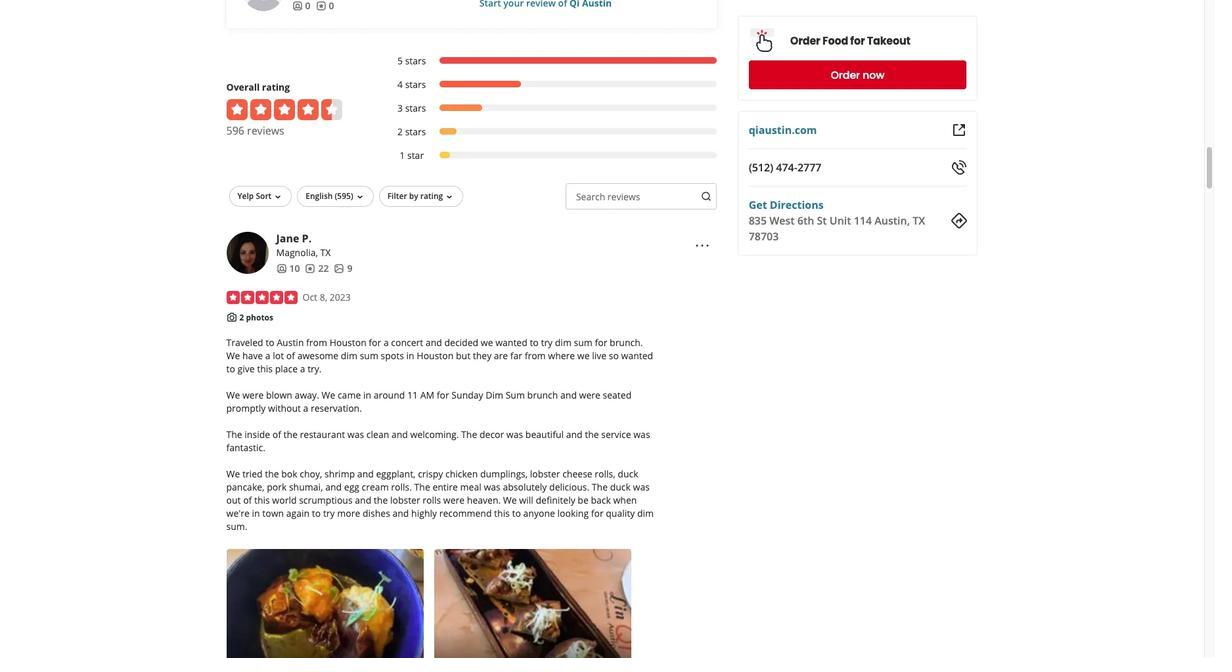 Task type: describe. For each thing, give the bounding box(es) containing it.
friends element for 16 review v2 image
[[292, 0, 311, 12]]

9
[[347, 262, 353, 275]]

rolls
[[423, 494, 441, 507]]

the up fantastic. at the bottom left
[[226, 429, 242, 441]]

474-
[[777, 160, 798, 175]]

filter reviews by 1 star rating element
[[384, 149, 717, 162]]

a up spots
[[384, 337, 389, 349]]

a left try.
[[300, 363, 305, 375]]

8,
[[320, 291, 327, 304]]

5 stars
[[398, 54, 426, 67]]

lot
[[273, 350, 284, 362]]

restaurant
[[300, 429, 345, 441]]

came
[[338, 389, 361, 402]]

menu image
[[695, 238, 711, 253]]

but
[[456, 350, 471, 362]]

bok
[[281, 468, 297, 481]]

search
[[576, 191, 605, 203]]

seated
[[603, 389, 632, 402]]

magnolia,
[[276, 246, 318, 259]]

the up "dishes"
[[374, 494, 388, 507]]

order food for takeout
[[791, 33, 911, 48]]

concert
[[391, 337, 423, 349]]

was up when
[[633, 481, 650, 494]]

directions
[[770, 198, 824, 212]]

the down without
[[284, 429, 298, 441]]

for up spots
[[369, 337, 381, 349]]

16 photos v2 image
[[334, 263, 345, 274]]

food
[[823, 33, 849, 48]]

we left will
[[503, 494, 517, 507]]

jane p. magnolia, tx
[[276, 231, 331, 259]]

16 chevron down v2 image for filter by rating
[[444, 192, 455, 202]]

of inside we tried the bok choy, shrimp and eggplant, crispy chicken dumplings, lobster cheese rolls, duck pancake, pork shumai, and egg cream rolls. the entire meal was absolutely delicious. the duck was out of this world scrumptious and the lobster rolls were heaven. we will definitely be back when we're in town again to try more dishes and highly recommend this to anyone looking for quality dim sum.
[[243, 494, 252, 507]]

back
[[591, 494, 611, 507]]

the left service
[[585, 429, 599, 441]]

photos
[[246, 312, 273, 323]]

0 horizontal spatial sum
[[360, 350, 379, 362]]

will
[[519, 494, 534, 507]]

yelp sort button
[[229, 186, 292, 207]]

0 horizontal spatial dim
[[341, 350, 358, 362]]

(595)
[[335, 191, 353, 202]]

awesome
[[298, 350, 339, 362]]

the up back
[[592, 481, 608, 494]]

photo of jane p. image
[[226, 232, 268, 274]]

austin
[[277, 337, 304, 349]]

1 vertical spatial duck
[[610, 481, 631, 494]]

1 vertical spatial this
[[254, 494, 270, 507]]

egg
[[344, 481, 360, 494]]

west
[[770, 214, 795, 228]]

11
[[408, 389, 418, 402]]

1 vertical spatial lobster
[[390, 494, 420, 507]]

get
[[749, 198, 768, 212]]

try inside we tried the bok choy, shrimp and eggplant, crispy chicken dumplings, lobster cheese rolls, duck pancake, pork shumai, and egg cream rolls. the entire meal was absolutely delicious. the duck was out of this world scrumptious and the lobster rolls were heaven. we will definitely be back when we're in town again to try more dishes and highly recommend this to anyone looking for quality dim sum.
[[323, 508, 335, 520]]

and inside 'we were blown away. we came in around 11 am for sunday dim sum brunch and were seated promptly without a reservation.'
[[561, 389, 577, 402]]

decor
[[480, 429, 504, 441]]

a inside 'we were blown away. we came in around 11 am for sunday dim sum brunch and were seated promptly without a reservation.'
[[303, 402, 309, 415]]

for inside we tried the bok choy, shrimp and eggplant, crispy chicken dumplings, lobster cheese rolls, duck pancake, pork shumai, and egg cream rolls. the entire meal was absolutely delicious. the duck was out of this world scrumptious and the lobster rolls were heaven. we will definitely be back when we're in town again to try more dishes and highly recommend this to anyone looking for quality dim sum.
[[591, 508, 604, 520]]

we up "promptly"
[[226, 389, 240, 402]]

and up cream
[[357, 468, 374, 481]]

world
[[272, 494, 297, 507]]

the inside of the restaurant was clean and welcoming. the decor was beautiful and the service was fantastic.
[[226, 429, 650, 454]]

decided
[[445, 337, 479, 349]]

1 star
[[400, 149, 424, 162]]

we up "reservation."
[[322, 389, 335, 402]]

we're
[[226, 508, 250, 520]]

to left give
[[226, 363, 235, 375]]

2 photos link
[[240, 312, 273, 323]]

reviews element containing 22
[[305, 262, 329, 275]]

tried
[[242, 468, 263, 481]]

0 vertical spatial houston
[[330, 337, 367, 349]]

shumai,
[[289, 481, 323, 494]]

spots
[[381, 350, 404, 362]]

star
[[407, 149, 424, 162]]

to down will
[[512, 508, 521, 520]]

jane p. link
[[276, 231, 312, 246]]

2 horizontal spatial were
[[579, 389, 601, 402]]

16 camera v2 image
[[226, 312, 237, 322]]

4.5 star rating image
[[226, 99, 342, 120]]

filter reviews by 3 stars rating element
[[384, 102, 717, 115]]

search image
[[701, 191, 712, 202]]

delicious.
[[549, 481, 590, 494]]

16 friends v2 image for friends element containing 10
[[276, 263, 287, 274]]

out
[[226, 494, 241, 507]]

around
[[374, 389, 405, 402]]

we up pancake,
[[226, 468, 240, 481]]

are
[[494, 350, 508, 362]]

overall rating
[[226, 81, 290, 93]]

pancake,
[[226, 481, 265, 494]]

filter by rating
[[388, 191, 443, 202]]

1 horizontal spatial houston
[[417, 350, 454, 362]]

the up pork
[[265, 468, 279, 481]]

town
[[262, 508, 284, 520]]

was right service
[[634, 429, 650, 441]]

stars for 2 stars
[[405, 125, 426, 138]]

quality
[[606, 508, 635, 520]]

1 horizontal spatial we
[[578, 350, 590, 362]]

without
[[268, 402, 301, 415]]

this inside traveled to austin from houston for a concert and decided we wanted to try dim sum for brunch. we have a lot of awesome dim sum spots in houston but they are far from where we live so wanted to give this place a try.
[[257, 363, 273, 375]]

was right decor
[[507, 429, 523, 441]]

yelp
[[238, 191, 254, 202]]

10
[[290, 262, 300, 275]]

filter
[[388, 191, 407, 202]]

reviews for search reviews
[[608, 191, 640, 203]]

inside
[[245, 429, 270, 441]]

of inside traveled to austin from houston for a concert and decided we wanted to try dim sum for brunch. we have a lot of awesome dim sum spots in houston but they are far from where we live so wanted to give this place a try.
[[286, 350, 295, 362]]

dim
[[486, 389, 503, 402]]

for right food
[[851, 33, 866, 48]]

cream
[[362, 481, 389, 494]]

now
[[863, 67, 885, 82]]

definitely
[[536, 494, 576, 507]]

0 horizontal spatial rating
[[262, 81, 290, 93]]

place
[[275, 363, 298, 375]]

search reviews
[[576, 191, 640, 203]]

for inside 'we were blown away. we came in around 11 am for sunday dim sum brunch and were seated promptly without a reservation.'
[[437, 389, 449, 402]]

where
[[548, 350, 575, 362]]

filter by rating button
[[379, 186, 464, 207]]

overall
[[226, 81, 260, 93]]

0 horizontal spatial were
[[242, 389, 264, 402]]

was left clean
[[348, 429, 364, 441]]

835
[[749, 214, 767, 228]]



Task type: locate. For each thing, give the bounding box(es) containing it.
1 horizontal spatial lobster
[[530, 468, 560, 481]]

reviews for 596 reviews
[[247, 123, 284, 138]]

1 vertical spatial wanted
[[621, 350, 653, 362]]

16 friends v2 image left 10
[[276, 263, 287, 274]]

st
[[818, 214, 828, 228]]

sum.
[[226, 521, 247, 533]]

sunday
[[452, 389, 484, 402]]

oct
[[303, 291, 317, 304]]

friends element for 16 review v2 icon
[[276, 262, 300, 275]]

houston left but
[[417, 350, 454, 362]]

2 horizontal spatial of
[[286, 350, 295, 362]]

for down back
[[591, 508, 604, 520]]

order
[[791, 33, 821, 48], [831, 67, 861, 82]]

2 right 16 camera v2 icon
[[240, 312, 244, 323]]

filter reviews by 5 stars rating element
[[384, 54, 717, 68]]

1 horizontal spatial of
[[273, 429, 281, 441]]

for
[[851, 33, 866, 48], [369, 337, 381, 349], [595, 337, 608, 349], [437, 389, 449, 402], [591, 508, 604, 520]]

duck right rolls,
[[618, 468, 639, 481]]

16 chevron down v2 image for yelp sort
[[273, 192, 283, 202]]

rolls.
[[391, 481, 412, 494]]

were inside we tried the bok choy, shrimp and eggplant, crispy chicken dumplings, lobster cheese rolls, duck pancake, pork shumai, and egg cream rolls. the entire meal was absolutely delicious. the duck was out of this world scrumptious and the lobster rolls were heaven. we will definitely be back when we're in town again to try more dishes and highly recommend this to anyone looking for quality dim sum.
[[444, 494, 465, 507]]

4 stars
[[398, 78, 426, 91]]

16 chevron down v2 image right sort
[[273, 192, 283, 202]]

dim inside we tried the bok choy, shrimp and eggplant, crispy chicken dumplings, lobster cheese rolls, duck pancake, pork shumai, and egg cream rolls. the entire meal was absolutely delicious. the duck was out of this world scrumptious and the lobster rolls were heaven. we will definitely be back when we're in town again to try more dishes and highly recommend this to anyone looking for quality dim sum.
[[638, 508, 654, 520]]

0 horizontal spatial in
[[252, 508, 260, 520]]

away.
[[295, 389, 319, 402]]

wanted up far
[[496, 337, 528, 349]]

0 vertical spatial from
[[306, 337, 327, 349]]

0 vertical spatial tx
[[913, 214, 926, 228]]

to up lot at the left bottom of page
[[266, 337, 274, 349]]

a down away.
[[303, 402, 309, 415]]

for right am at left
[[437, 389, 449, 402]]

blown
[[266, 389, 292, 402]]

reservation.
[[311, 402, 362, 415]]

stars right 5
[[405, 54, 426, 67]]

get directions link
[[749, 198, 824, 212]]

16 chevron down v2 image inside english (595) popup button
[[355, 192, 365, 202]]

0 vertical spatial duck
[[618, 468, 639, 481]]

to down scrumptious
[[312, 508, 321, 520]]

596
[[226, 123, 244, 138]]

  text field
[[566, 183, 717, 210]]

0 vertical spatial dim
[[555, 337, 572, 349]]

1 vertical spatial reviews
[[608, 191, 640, 203]]

0 horizontal spatial 16 friends v2 image
[[276, 263, 287, 274]]

by
[[409, 191, 418, 202]]

1 horizontal spatial sum
[[574, 337, 593, 349]]

takeout
[[868, 33, 911, 48]]

2777
[[798, 160, 822, 175]]

1 horizontal spatial from
[[525, 350, 546, 362]]

houston
[[330, 337, 367, 349], [417, 350, 454, 362]]

2 16 chevron down v2 image from the left
[[355, 192, 365, 202]]

0 vertical spatial this
[[257, 363, 273, 375]]

1 horizontal spatial 2
[[398, 125, 403, 138]]

0 vertical spatial reviews element
[[316, 0, 334, 12]]

stars right 4
[[405, 78, 426, 91]]

for up live at the left bottom of the page
[[595, 337, 608, 349]]

1 horizontal spatial in
[[363, 389, 371, 402]]

stars for 4 stars
[[405, 78, 426, 91]]

heaven.
[[467, 494, 501, 507]]

2 vertical spatial in
[[252, 508, 260, 520]]

chicken
[[446, 468, 478, 481]]

this down have
[[257, 363, 273, 375]]

of right inside
[[273, 429, 281, 441]]

in
[[407, 350, 415, 362], [363, 389, 371, 402], [252, 508, 260, 520]]

english (595) button
[[297, 186, 374, 207]]

0 vertical spatial friends element
[[292, 0, 311, 12]]

4
[[398, 78, 403, 91]]

0 vertical spatial wanted
[[496, 337, 528, 349]]

2 vertical spatial this
[[494, 508, 510, 520]]

114
[[855, 214, 873, 228]]

entire
[[433, 481, 458, 494]]

reviews right search
[[608, 191, 640, 203]]

16 chevron down v2 image right (595)
[[355, 192, 365, 202]]

dishes
[[363, 508, 390, 520]]

were left seated
[[579, 389, 601, 402]]

rolls,
[[595, 468, 616, 481]]

stars inside filter reviews by 4 stars rating element
[[405, 78, 426, 91]]

0 horizontal spatial tx
[[320, 246, 331, 259]]

rating inside dropdown button
[[420, 191, 443, 202]]

from up awesome
[[306, 337, 327, 349]]

we down traveled
[[226, 350, 240, 362]]

2 for 2 photos
[[240, 312, 244, 323]]

photos element
[[334, 262, 353, 275]]

596 reviews
[[226, 123, 284, 138]]

order now
[[831, 67, 885, 82]]

dim right quality
[[638, 508, 654, 520]]

0 vertical spatial of
[[286, 350, 295, 362]]

order left food
[[791, 33, 821, 48]]

friends element
[[292, 0, 311, 12], [276, 262, 300, 275]]

stars for 5 stars
[[405, 54, 426, 67]]

lobster up absolutely
[[530, 468, 560, 481]]

traveled
[[226, 337, 263, 349]]

22
[[318, 262, 329, 275]]

live
[[592, 350, 607, 362]]

try up where
[[541, 337, 553, 349]]

1 vertical spatial friends element
[[276, 262, 300, 275]]

1 horizontal spatial tx
[[913, 214, 926, 228]]

rating up 4.5 star rating image at the left top of page
[[262, 81, 290, 93]]

0 horizontal spatial order
[[791, 33, 821, 48]]

1 horizontal spatial try
[[541, 337, 553, 349]]

1 horizontal spatial were
[[444, 494, 465, 507]]

and down shrimp
[[325, 481, 342, 494]]

stars for 3 stars
[[405, 102, 426, 114]]

the left decor
[[461, 429, 477, 441]]

duck up when
[[610, 481, 631, 494]]

houston up awesome
[[330, 337, 367, 349]]

1 horizontal spatial dim
[[555, 337, 572, 349]]

and inside traveled to austin from houston for a concert and decided we wanted to try dim sum for brunch. we have a lot of awesome dim sum spots in houston but they are far from where we live so wanted to give this place a try.
[[426, 337, 442, 349]]

0 horizontal spatial wanted
[[496, 337, 528, 349]]

0 vertical spatial in
[[407, 350, 415, 362]]

in inside we tried the bok choy, shrimp and eggplant, crispy chicken dumplings, lobster cheese rolls, duck pancake, pork shumai, and egg cream rolls. the entire meal was absolutely delicious. the duck was out of this world scrumptious and the lobster rolls were heaven. we will definitely be back when we're in town again to try more dishes and highly recommend this to anyone looking for quality dim sum.
[[252, 508, 260, 520]]

dim up where
[[555, 337, 572, 349]]

0 vertical spatial 16 friends v2 image
[[292, 0, 303, 11]]

0 vertical spatial order
[[791, 33, 821, 48]]

of right lot at the left bottom of page
[[286, 350, 295, 362]]

we up they
[[481, 337, 493, 349]]

brunch.
[[610, 337, 643, 349]]

16 chevron down v2 image inside filter by rating dropdown button
[[444, 192, 455, 202]]

so
[[609, 350, 619, 362]]

far
[[511, 350, 523, 362]]

stars inside filter reviews by 5 stars rating element
[[405, 54, 426, 67]]

eggplant,
[[376, 468, 416, 481]]

1 vertical spatial from
[[525, 350, 546, 362]]

2 stars from the top
[[405, 78, 426, 91]]

traveled to austin from houston for a concert and decided we wanted to try dim sum for brunch. we have a lot of awesome dim sum spots in houston but they are far from where we live so wanted to give this place a try.
[[226, 337, 653, 375]]

1 horizontal spatial reviews
[[608, 191, 640, 203]]

reviews down 4.5 star rating image at the left top of page
[[247, 123, 284, 138]]

1 vertical spatial dim
[[341, 350, 358, 362]]

of down pancake,
[[243, 494, 252, 507]]

filter reviews by 4 stars rating element
[[384, 78, 717, 91]]

5 star rating image
[[226, 291, 297, 304]]

and right beautiful
[[566, 429, 583, 441]]

sum left spots
[[360, 350, 379, 362]]

we left live at the left bottom of the page
[[578, 350, 590, 362]]

we inside traveled to austin from houston for a concert and decided we wanted to try dim sum for brunch. we have a lot of awesome dim sum spots in houston but they are far from where we live so wanted to give this place a try.
[[226, 350, 240, 362]]

6th
[[798, 214, 815, 228]]

0 horizontal spatial of
[[243, 494, 252, 507]]

dim right awesome
[[341, 350, 358, 362]]

of inside the inside of the restaurant was clean and welcoming. the decor was beautiful and the service was fantastic.
[[273, 429, 281, 441]]

stars inside filter reviews by 2 stars rating element
[[405, 125, 426, 138]]

scrumptious
[[299, 494, 353, 507]]

in inside 'we were blown away. we came in around 11 am for sunday dim sum brunch and were seated promptly without a reservation.'
[[363, 389, 371, 402]]

1 vertical spatial houston
[[417, 350, 454, 362]]

1 horizontal spatial wanted
[[621, 350, 653, 362]]

0 vertical spatial 2
[[398, 125, 403, 138]]

0 horizontal spatial try
[[323, 508, 335, 520]]

friends element down "magnolia,"
[[276, 262, 300, 275]]

wanted
[[496, 337, 528, 349], [621, 350, 653, 362]]

0 horizontal spatial reviews
[[247, 123, 284, 138]]

we tried the bok choy, shrimp and eggplant, crispy chicken dumplings, lobster cheese rolls, duck pancake, pork shumai, and egg cream rolls. the entire meal was absolutely delicious. the duck was out of this world scrumptious and the lobster rolls were heaven. we will definitely be back when we're in town again to try more dishes and highly recommend this to anyone looking for quality dim sum.
[[226, 468, 654, 533]]

16 review v2 image
[[305, 263, 316, 274]]

16 chevron down v2 image inside yelp sort dropdown button
[[273, 192, 283, 202]]

were up "promptly"
[[242, 389, 264, 402]]

2 vertical spatial of
[[243, 494, 252, 507]]

16 friends v2 image left 16 review v2 image
[[292, 0, 303, 11]]

friends element left 16 review v2 image
[[292, 0, 311, 12]]

and left highly
[[393, 508, 409, 520]]

2 stars
[[398, 125, 426, 138]]

24 directions v2 image
[[951, 213, 967, 229]]

0 vertical spatial reviews
[[247, 123, 284, 138]]

rating right by
[[420, 191, 443, 202]]

a left lot at the left bottom of page
[[265, 350, 271, 362]]

1 stars from the top
[[405, 54, 426, 67]]

3 16 chevron down v2 image from the left
[[444, 192, 455, 202]]

tx right austin,
[[913, 214, 926, 228]]

sum
[[506, 389, 525, 402]]

16 chevron down v2 image
[[273, 192, 283, 202], [355, 192, 365, 202], [444, 192, 455, 202]]

in down the concert
[[407, 350, 415, 362]]

0 vertical spatial lobster
[[530, 468, 560, 481]]

to up "brunch" at the left bottom
[[530, 337, 539, 349]]

and right "brunch" at the left bottom
[[561, 389, 577, 402]]

2 photos
[[240, 312, 273, 323]]

16 chevron down v2 image right filter by rating
[[444, 192, 455, 202]]

0 vertical spatial rating
[[262, 81, 290, 93]]

filter reviews by 2 stars rating element
[[384, 125, 717, 139]]

1 16 chevron down v2 image from the left
[[273, 192, 283, 202]]

1 vertical spatial we
[[578, 350, 590, 362]]

2 horizontal spatial in
[[407, 350, 415, 362]]

stars right 3 at the top of page
[[405, 102, 426, 114]]

sum up live at the left bottom of the page
[[574, 337, 593, 349]]

meal
[[460, 481, 482, 494]]

0 vertical spatial we
[[481, 337, 493, 349]]

pork
[[267, 481, 287, 494]]

was
[[348, 429, 364, 441], [507, 429, 523, 441], [634, 429, 650, 441], [484, 481, 501, 494], [633, 481, 650, 494]]

1 horizontal spatial 16 friends v2 image
[[292, 0, 303, 11]]

english (595)
[[306, 191, 353, 202]]

more
[[337, 508, 360, 520]]

was up heaven.
[[484, 481, 501, 494]]

2023
[[330, 291, 351, 304]]

1 horizontal spatial order
[[831, 67, 861, 82]]

order left the now
[[831, 67, 861, 82]]

be
[[578, 494, 589, 507]]

a
[[384, 337, 389, 349], [265, 350, 271, 362], [300, 363, 305, 375], [303, 402, 309, 415]]

0 horizontal spatial 16 chevron down v2 image
[[273, 192, 283, 202]]

1 vertical spatial of
[[273, 429, 281, 441]]

order for order now
[[831, 67, 861, 82]]

absolutely
[[503, 481, 547, 494]]

duck
[[618, 468, 639, 481], [610, 481, 631, 494]]

friends element containing 10
[[276, 262, 300, 275]]

again
[[286, 508, 310, 520]]

2 horizontal spatial 16 chevron down v2 image
[[444, 192, 455, 202]]

0 horizontal spatial from
[[306, 337, 327, 349]]

stars up star
[[405, 125, 426, 138]]

3 stars from the top
[[405, 102, 426, 114]]

1 vertical spatial 2
[[240, 312, 244, 323]]

try.
[[308, 363, 322, 375]]

beautiful
[[526, 429, 564, 441]]

and right clean
[[392, 429, 408, 441]]

get directions 835 west 6th st unit 114 austin, tx 78703
[[749, 198, 926, 244]]

(512) 474-2777
[[749, 160, 822, 175]]

this up town
[[254, 494, 270, 507]]

16 friends v2 image for friends element related to 16 review v2 image
[[292, 0, 303, 11]]

in right came
[[363, 389, 371, 402]]

1 vertical spatial 16 friends v2 image
[[276, 263, 287, 274]]

1 vertical spatial order
[[831, 67, 861, 82]]

dim
[[555, 337, 572, 349], [341, 350, 358, 362], [638, 508, 654, 520]]

4 stars from the top
[[405, 125, 426, 138]]

english
[[306, 191, 333, 202]]

0 vertical spatial try
[[541, 337, 553, 349]]

welcoming.
[[410, 429, 459, 441]]

0 horizontal spatial houston
[[330, 337, 367, 349]]

in left town
[[252, 508, 260, 520]]

the
[[226, 429, 242, 441], [461, 429, 477, 441], [414, 481, 430, 494], [592, 481, 608, 494]]

0 horizontal spatial we
[[481, 337, 493, 349]]

2 for 2 stars
[[398, 125, 403, 138]]

1 vertical spatial try
[[323, 508, 335, 520]]

wanted down the brunch.
[[621, 350, 653, 362]]

promptly
[[226, 402, 266, 415]]

this
[[257, 363, 273, 375], [254, 494, 270, 507], [494, 508, 510, 520]]

1 vertical spatial rating
[[420, 191, 443, 202]]

try down scrumptious
[[323, 508, 335, 520]]

lobster down rolls.
[[390, 494, 420, 507]]

am
[[420, 389, 435, 402]]

clean
[[367, 429, 389, 441]]

1 horizontal spatial 16 chevron down v2 image
[[355, 192, 365, 202]]

0 vertical spatial sum
[[574, 337, 593, 349]]

the down crispy
[[414, 481, 430, 494]]

2 vertical spatial dim
[[638, 508, 654, 520]]

from right far
[[525, 350, 546, 362]]

crispy
[[418, 468, 443, 481]]

16 friends v2 image
[[292, 0, 303, 11], [276, 263, 287, 274]]

2 horizontal spatial dim
[[638, 508, 654, 520]]

0 horizontal spatial 2
[[240, 312, 244, 323]]

and down the 'egg'
[[355, 494, 372, 507]]

dumplings,
[[480, 468, 528, 481]]

16 chevron down v2 image for english (595)
[[355, 192, 365, 202]]

recommend
[[439, 508, 492, 520]]

give
[[238, 363, 255, 375]]

1 vertical spatial reviews element
[[305, 262, 329, 275]]

24 phone v2 image
[[951, 160, 967, 175]]

qiaustin.com link
[[749, 123, 818, 137]]

tx up 22
[[320, 246, 331, 259]]

and right the concert
[[426, 337, 442, 349]]

try inside traveled to austin from houston for a concert and decided we wanted to try dim sum for brunch. we have a lot of awesome dim sum spots in houston but they are far from where we live so wanted to give this place a try.
[[541, 337, 553, 349]]

p.
[[302, 231, 312, 246]]

reviews element
[[316, 0, 334, 12], [305, 262, 329, 275]]

sum
[[574, 337, 593, 349], [360, 350, 379, 362]]

1 vertical spatial sum
[[360, 350, 379, 362]]

qiaustin.com
[[749, 123, 818, 137]]

1 vertical spatial tx
[[320, 246, 331, 259]]

this down heaven.
[[494, 508, 510, 520]]

16 review v2 image
[[316, 0, 326, 11]]

1 vertical spatial in
[[363, 389, 371, 402]]

tx inside jane p. magnolia, tx
[[320, 246, 331, 259]]

stars inside the filter reviews by 3 stars rating "element"
[[405, 102, 426, 114]]

tx inside get directions 835 west 6th st unit 114 austin, tx 78703
[[913, 214, 926, 228]]

2 down 3 at the top of page
[[398, 125, 403, 138]]

were down the entire
[[444, 494, 465, 507]]

jane
[[276, 231, 299, 246]]

order for order food for takeout
[[791, 33, 821, 48]]

24 external link v2 image
[[951, 122, 967, 138]]

0 horizontal spatial lobster
[[390, 494, 420, 507]]

1 horizontal spatial rating
[[420, 191, 443, 202]]

in inside traveled to austin from houston for a concert and decided we wanted to try dim sum for brunch. we have a lot of awesome dim sum spots in houston but they are far from where we live so wanted to give this place a try.
[[407, 350, 415, 362]]



Task type: vqa. For each thing, say whether or not it's contained in the screenshot.
can
no



